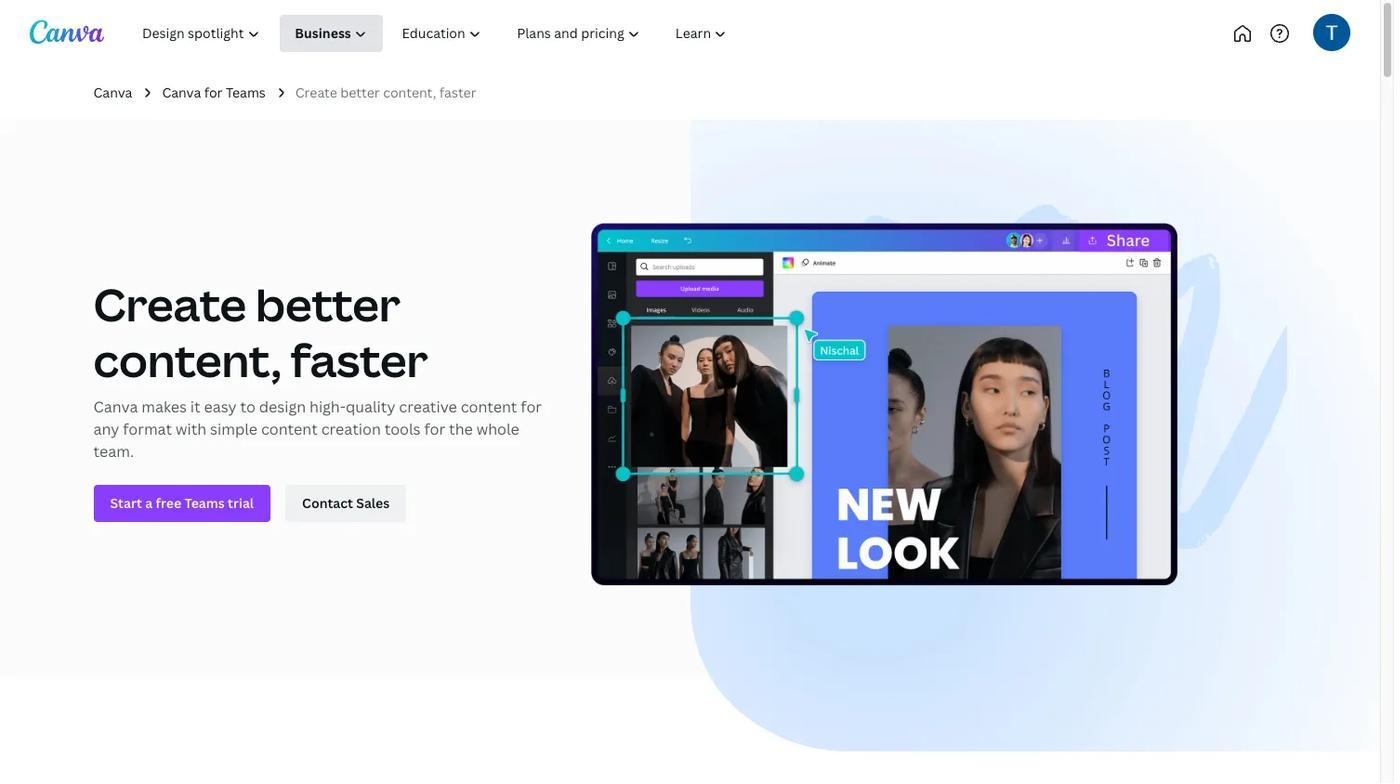 Task type: describe. For each thing, give the bounding box(es) containing it.
simple
[[210, 420, 258, 440]]

any
[[93, 420, 119, 440]]

create better content, faster canva makes it easy to design high-quality creative content for any format with simple content creation tools for the whole team.
[[93, 275, 542, 462]]

content, for create better content, faster
[[383, 84, 436, 101]]

design
[[259, 397, 306, 418]]

the
[[449, 420, 473, 440]]

better for create better content, faster
[[340, 84, 380, 101]]

format
[[123, 420, 172, 440]]

to
[[240, 397, 255, 418]]

quality
[[346, 397, 395, 418]]

better for create better content, faster canva makes it easy to design high-quality creative content for any format with simple content creation tools for the whole team.
[[256, 275, 400, 335]]

top level navigation element
[[126, 15, 806, 52]]

canva for teams link
[[162, 83, 266, 104]]

tools
[[384, 420, 421, 440]]

faster for create better content, faster canva makes it easy to design high-quality creative content for any format with simple content creation tools for the whole team.
[[291, 330, 428, 391]]

create for create better content, faster canva makes it easy to design high-quality creative content for any format with simple content creation tools for the whole team.
[[93, 275, 246, 335]]

team.
[[93, 442, 134, 462]]

0 vertical spatial for
[[204, 84, 223, 101]]

canva for canva for teams
[[162, 84, 201, 101]]

0 horizontal spatial content
[[261, 420, 318, 440]]

2 vertical spatial for
[[424, 420, 445, 440]]



Task type: locate. For each thing, give the bounding box(es) containing it.
for
[[204, 84, 223, 101], [521, 397, 542, 418], [424, 420, 445, 440]]

0 horizontal spatial for
[[204, 84, 223, 101]]

content up 'whole'
[[461, 397, 517, 418]]

0 horizontal spatial content,
[[93, 330, 282, 391]]

0 horizontal spatial create
[[93, 275, 246, 335]]

content down design
[[261, 420, 318, 440]]

creation
[[321, 420, 381, 440]]

content,
[[383, 84, 436, 101], [93, 330, 282, 391]]

faster down top level navigation element
[[439, 84, 476, 101]]

content, for create better content, faster canva makes it easy to design high-quality creative content for any format with simple content creation tools for the whole team.
[[93, 330, 282, 391]]

1 vertical spatial for
[[521, 397, 542, 418]]

1 horizontal spatial faster
[[439, 84, 476, 101]]

1 vertical spatial content
[[261, 420, 318, 440]]

with
[[176, 420, 206, 440]]

canva link
[[93, 83, 132, 104]]

faster up "quality"
[[291, 330, 428, 391]]

1 vertical spatial create
[[93, 275, 246, 335]]

1 vertical spatial faster
[[291, 330, 428, 391]]

0 vertical spatial create
[[295, 84, 337, 101]]

better
[[340, 84, 380, 101], [256, 275, 400, 335]]

create inside create better content, faster canva makes it easy to design high-quality creative content for any format with simple content creation tools for the whole team.
[[93, 275, 246, 335]]

canva for teams
[[162, 84, 266, 101]]

creative
[[399, 397, 457, 418]]

content, down top level navigation element
[[383, 84, 436, 101]]

2 horizontal spatial for
[[521, 397, 542, 418]]

content, inside create better content, faster canva makes it easy to design high-quality creative content for any format with simple content creation tools for the whole team.
[[93, 330, 282, 391]]

content
[[461, 397, 517, 418], [261, 420, 318, 440]]

faster for create better content, faster
[[439, 84, 476, 101]]

0 horizontal spatial faster
[[291, 330, 428, 391]]

faster inside create better content, faster canva makes it easy to design high-quality creative content for any format with simple content creation tools for the whole team.
[[291, 330, 428, 391]]

create better content, faster
[[295, 84, 476, 101]]

canva for canva
[[93, 84, 132, 101]]

easy
[[204, 397, 237, 418]]

faster
[[439, 84, 476, 101], [291, 330, 428, 391]]

1 vertical spatial content,
[[93, 330, 282, 391]]

makes
[[141, 397, 187, 418]]

1 horizontal spatial create
[[295, 84, 337, 101]]

create for create better content, faster
[[295, 84, 337, 101]]

1 horizontal spatial content
[[461, 397, 517, 418]]

content, up 'it'
[[93, 330, 282, 391]]

whole
[[476, 420, 519, 440]]

canva inside create better content, faster canva makes it easy to design high-quality creative content for any format with simple content creation tools for the whole team.
[[93, 397, 138, 418]]

1 vertical spatial better
[[256, 275, 400, 335]]

0 vertical spatial faster
[[439, 84, 476, 101]]

better inside create better content, faster canva makes it easy to design high-quality creative content for any format with simple content creation tools for the whole team.
[[256, 275, 400, 335]]

0 vertical spatial content,
[[383, 84, 436, 101]]

teams
[[226, 84, 266, 101]]

0 vertical spatial content
[[461, 397, 517, 418]]

create
[[295, 84, 337, 101], [93, 275, 246, 335]]

canva
[[93, 84, 132, 101], [162, 84, 201, 101], [93, 397, 138, 418]]

1 horizontal spatial for
[[424, 420, 445, 440]]

high-
[[309, 397, 346, 418]]

0 vertical spatial better
[[340, 84, 380, 101]]

it
[[190, 397, 200, 418]]

1 horizontal spatial content,
[[383, 84, 436, 101]]



Task type: vqa. For each thing, say whether or not it's contained in the screenshot.
content,
yes



